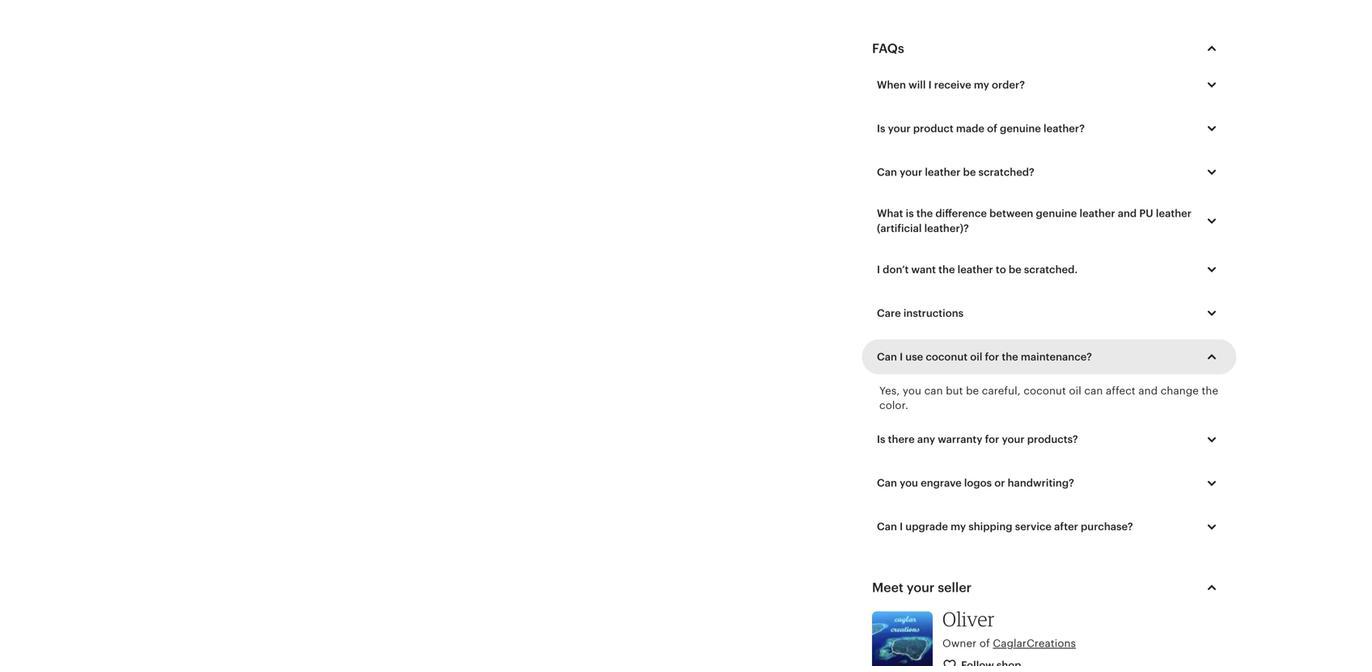 Task type: vqa. For each thing, say whether or not it's contained in the screenshot.
you in yes, you can but be careful, coconut oil can affect and change the color.
yes



Task type: describe. For each thing, give the bounding box(es) containing it.
meet
[[872, 581, 904, 595]]

color.
[[880, 400, 909, 412]]

there
[[888, 434, 915, 446]]

i inside dropdown button
[[877, 264, 880, 276]]

engrave
[[921, 478, 962, 490]]

the inside what is the difference between genuine leather and pu leather (artificial leather)?
[[917, 208, 933, 220]]

order?
[[992, 79, 1025, 91]]

what
[[877, 208, 903, 220]]

handwriting?
[[1008, 478, 1074, 490]]

of inside dropdown button
[[987, 123, 998, 135]]

don't
[[883, 264, 909, 276]]

scratched?
[[979, 166, 1035, 178]]

of inside oliver owner of caglarcreations
[[980, 638, 990, 650]]

i left upgrade
[[900, 521, 903, 533]]

the inside i don't want the leather to be scratched. dropdown button
[[939, 264, 955, 276]]

pu
[[1140, 208, 1154, 220]]

to
[[996, 264, 1006, 276]]

can for can i upgrade my shipping service after purchase?
[[877, 521, 897, 533]]

i don't want the leather to be scratched.
[[877, 264, 1078, 276]]

be inside dropdown button
[[1009, 264, 1022, 276]]

can your leather be scratched? button
[[865, 155, 1234, 189]]

owner
[[943, 638, 977, 650]]

can for can you engrave logos or handwriting?
[[877, 478, 897, 490]]

upgrade
[[906, 521, 948, 533]]

oliver
[[943, 608, 995, 631]]

meet your seller button
[[858, 569, 1236, 608]]

you for can
[[903, 385, 922, 397]]

maintenance?
[[1021, 351, 1092, 363]]

leather right pu
[[1156, 208, 1192, 220]]

can i upgrade my shipping service after purchase? button
[[865, 510, 1234, 544]]

your for product
[[888, 123, 911, 135]]

what is the difference between genuine leather and pu leather (artificial leather)?
[[877, 208, 1192, 234]]

can i use coconut oil for the maintenance? button
[[865, 340, 1234, 374]]

can i use coconut oil for the maintenance?
[[877, 351, 1092, 363]]

can for can your leather be scratched?
[[877, 166, 897, 178]]

or
[[995, 478, 1005, 490]]

logos
[[964, 478, 992, 490]]

care instructions
[[877, 307, 964, 320]]

1 can from the left
[[925, 385, 943, 397]]

seller
[[938, 581, 972, 595]]

products?
[[1027, 434, 1078, 446]]

1 for from the top
[[985, 351, 1000, 363]]

after
[[1055, 521, 1079, 533]]

yes,
[[880, 385, 900, 397]]

(artificial
[[877, 222, 922, 234]]

be inside yes, you can but be careful, coconut oil can affect and change the color.
[[966, 385, 979, 397]]

use
[[906, 351, 924, 363]]

scratched.
[[1024, 264, 1078, 276]]

2 can from the left
[[1085, 385, 1103, 397]]

leather inside dropdown button
[[925, 166, 961, 178]]

oliver owner of caglarcreations
[[943, 608, 1076, 650]]

be inside dropdown button
[[963, 166, 976, 178]]

when will i receive my order?
[[877, 79, 1025, 91]]

is your product made of genuine leather?
[[877, 123, 1085, 135]]

care instructions button
[[865, 297, 1234, 331]]



Task type: locate. For each thing, give the bounding box(es) containing it.
will
[[909, 79, 926, 91]]

i left use
[[900, 351, 903, 363]]

can i upgrade my shipping service after purchase?
[[877, 521, 1133, 533]]

0 horizontal spatial oil
[[970, 351, 983, 363]]

1 is from the top
[[877, 123, 886, 135]]

change
[[1161, 385, 1199, 397]]

the right the want on the top right
[[939, 264, 955, 276]]

is there any warranty for your products?
[[877, 434, 1078, 446]]

faqs button
[[858, 29, 1236, 68]]

leather down product
[[925, 166, 961, 178]]

you right yes,
[[903, 385, 922, 397]]

the inside can i use coconut oil for the maintenance? dropdown button
[[1002, 351, 1019, 363]]

coconut inside dropdown button
[[926, 351, 968, 363]]

meet your seller
[[872, 581, 972, 595]]

be right the to
[[1009, 264, 1022, 276]]

can your leather be scratched?
[[877, 166, 1035, 178]]

your
[[888, 123, 911, 135], [900, 166, 923, 178], [1002, 434, 1025, 446], [907, 581, 935, 595]]

my left order?
[[974, 79, 990, 91]]

the
[[917, 208, 933, 220], [939, 264, 955, 276], [1002, 351, 1019, 363], [1202, 385, 1219, 397]]

1 horizontal spatial my
[[974, 79, 990, 91]]

0 vertical spatial be
[[963, 166, 976, 178]]

oil
[[970, 351, 983, 363], [1069, 385, 1082, 397]]

coconut right use
[[926, 351, 968, 363]]

caglarcreations link
[[993, 638, 1076, 650]]

1 vertical spatial genuine
[[1036, 208, 1077, 220]]

1 horizontal spatial can
[[1085, 385, 1103, 397]]

want
[[912, 264, 936, 276]]

1 vertical spatial oil
[[1069, 385, 1082, 397]]

of right owner
[[980, 638, 990, 650]]

yes, you can but be careful, coconut oil can affect and change the color.
[[880, 385, 1219, 412]]

oil inside yes, you can but be careful, coconut oil can affect and change the color.
[[1069, 385, 1082, 397]]

when
[[877, 79, 906, 91]]

0 horizontal spatial my
[[951, 521, 966, 533]]

2 can from the top
[[877, 351, 897, 363]]

can for can i use coconut oil for the maintenance?
[[877, 351, 897, 363]]

genuine for leather?
[[1000, 123, 1041, 135]]

instructions
[[904, 307, 964, 320]]

is down when
[[877, 123, 886, 135]]

0 vertical spatial is
[[877, 123, 886, 135]]

leather inside dropdown button
[[958, 264, 993, 276]]

genuine
[[1000, 123, 1041, 135], [1036, 208, 1077, 220]]

1 vertical spatial for
[[985, 434, 1000, 446]]

and inside what is the difference between genuine leather and pu leather (artificial leather)?
[[1118, 208, 1137, 220]]

be left scratched? on the right of the page
[[963, 166, 976, 178]]

your up "is"
[[900, 166, 923, 178]]

the right "is"
[[917, 208, 933, 220]]

made
[[956, 123, 985, 135]]

careful,
[[982, 385, 1021, 397]]

is
[[906, 208, 914, 220]]

0 vertical spatial coconut
[[926, 351, 968, 363]]

the inside yes, you can but be careful, coconut oil can affect and change the color.
[[1202, 385, 1219, 397]]

is for is your product made of genuine leather?
[[877, 123, 886, 135]]

service
[[1015, 521, 1052, 533]]

affect
[[1106, 385, 1136, 397]]

difference
[[936, 208, 987, 220]]

your for seller
[[907, 581, 935, 595]]

my right upgrade
[[951, 521, 966, 533]]

be
[[963, 166, 976, 178], [1009, 264, 1022, 276], [966, 385, 979, 397]]

is your product made of genuine leather? button
[[865, 112, 1234, 146]]

my inside dropdown button
[[951, 521, 966, 533]]

oil down maintenance?
[[1069, 385, 1082, 397]]

can left but
[[925, 385, 943, 397]]

genuine for leather
[[1036, 208, 1077, 220]]

genuine inside what is the difference between genuine leather and pu leather (artificial leather)?
[[1036, 208, 1077, 220]]

can left use
[[877, 351, 897, 363]]

1 vertical spatial coconut
[[1024, 385, 1066, 397]]

can
[[877, 166, 897, 178], [877, 351, 897, 363], [877, 478, 897, 490], [877, 521, 897, 533]]

is for is there any warranty for your products?
[[877, 434, 886, 446]]

coconut down can i use coconut oil for the maintenance? dropdown button
[[1024, 385, 1066, 397]]

coconut
[[926, 351, 968, 363], [1024, 385, 1066, 397]]

when will i receive my order? button
[[865, 68, 1234, 102]]

oil inside dropdown button
[[970, 351, 983, 363]]

your left product
[[888, 123, 911, 135]]

and right affect
[[1139, 385, 1158, 397]]

2 is from the top
[[877, 434, 886, 446]]

0 vertical spatial my
[[974, 79, 990, 91]]

for right warranty
[[985, 434, 1000, 446]]

1 vertical spatial you
[[900, 478, 918, 490]]

you
[[903, 385, 922, 397], [900, 478, 918, 490]]

of
[[987, 123, 998, 135], [980, 638, 990, 650]]

warranty
[[938, 434, 983, 446]]

you left engrave
[[900, 478, 918, 490]]

2 vertical spatial be
[[966, 385, 979, 397]]

can down there
[[877, 478, 897, 490]]

you inside can you engrave logos or handwriting? dropdown button
[[900, 478, 918, 490]]

and inside yes, you can but be careful, coconut oil can affect and change the color.
[[1139, 385, 1158, 397]]

genuine inside dropdown button
[[1000, 123, 1041, 135]]

your right meet
[[907, 581, 935, 595]]

purchase?
[[1081, 521, 1133, 533]]

i
[[929, 79, 932, 91], [877, 264, 880, 276], [900, 351, 903, 363], [900, 521, 903, 533]]

of right made
[[987, 123, 998, 135]]

can
[[925, 385, 943, 397], [1085, 385, 1103, 397]]

is
[[877, 123, 886, 135], [877, 434, 886, 446]]

i don't want the leather to be scratched. button
[[865, 253, 1234, 287]]

your left the products?
[[1002, 434, 1025, 446]]

leather)?
[[925, 222, 969, 234]]

the up careful,
[[1002, 351, 1019, 363]]

0 horizontal spatial can
[[925, 385, 943, 397]]

what is the difference between genuine leather and pu leather (artificial leather)? button
[[865, 199, 1234, 243]]

1 horizontal spatial and
[[1139, 385, 1158, 397]]

0 horizontal spatial and
[[1118, 208, 1137, 220]]

my inside 'dropdown button'
[[974, 79, 990, 91]]

genuine left leather?
[[1000, 123, 1041, 135]]

0 vertical spatial for
[[985, 351, 1000, 363]]

1 vertical spatial be
[[1009, 264, 1022, 276]]

you for engrave
[[900, 478, 918, 490]]

between
[[990, 208, 1034, 220]]

0 vertical spatial oil
[[970, 351, 983, 363]]

1 can from the top
[[877, 166, 897, 178]]

any
[[918, 434, 936, 446]]

1 horizontal spatial oil
[[1069, 385, 1082, 397]]

3 can from the top
[[877, 478, 897, 490]]

0 vertical spatial of
[[987, 123, 998, 135]]

my
[[974, 79, 990, 91], [951, 521, 966, 533]]

2 for from the top
[[985, 434, 1000, 446]]

caglarcreations
[[993, 638, 1076, 650]]

can you engrave logos or handwriting?
[[877, 478, 1074, 490]]

1 vertical spatial is
[[877, 434, 886, 446]]

1 vertical spatial and
[[1139, 385, 1158, 397]]

i right will
[[929, 79, 932, 91]]

your for leather
[[900, 166, 923, 178]]

leather left pu
[[1080, 208, 1116, 220]]

you inside yes, you can but be careful, coconut oil can affect and change the color.
[[903, 385, 922, 397]]

oil up careful,
[[970, 351, 983, 363]]

can you engrave logos or handwriting? button
[[865, 467, 1234, 501]]

0 vertical spatial genuine
[[1000, 123, 1041, 135]]

0 horizontal spatial coconut
[[926, 351, 968, 363]]

0 vertical spatial you
[[903, 385, 922, 397]]

leather?
[[1044, 123, 1085, 135]]

oliver image
[[872, 612, 933, 667]]

and left pu
[[1118, 208, 1137, 220]]

is left there
[[877, 434, 886, 446]]

be right but
[[966, 385, 979, 397]]

care
[[877, 307, 901, 320]]

i inside 'dropdown button'
[[929, 79, 932, 91]]

is there any warranty for your products? button
[[865, 423, 1234, 457]]

receive
[[934, 79, 972, 91]]

for up careful,
[[985, 351, 1000, 363]]

faqs
[[872, 41, 905, 56]]

can left affect
[[1085, 385, 1103, 397]]

can up what
[[877, 166, 897, 178]]

1 horizontal spatial coconut
[[1024, 385, 1066, 397]]

the right change
[[1202, 385, 1219, 397]]

1 vertical spatial my
[[951, 521, 966, 533]]

genuine down can your leather be scratched? dropdown button on the right top
[[1036, 208, 1077, 220]]

i left 'don't'
[[877, 264, 880, 276]]

0 vertical spatial and
[[1118, 208, 1137, 220]]

and
[[1118, 208, 1137, 220], [1139, 385, 1158, 397]]

coconut inside yes, you can but be careful, coconut oil can affect and change the color.
[[1024, 385, 1066, 397]]

shipping
[[969, 521, 1013, 533]]

but
[[946, 385, 963, 397]]

product
[[913, 123, 954, 135]]

leather
[[925, 166, 961, 178], [1080, 208, 1116, 220], [1156, 208, 1192, 220], [958, 264, 993, 276]]

for
[[985, 351, 1000, 363], [985, 434, 1000, 446]]

1 vertical spatial of
[[980, 638, 990, 650]]

can left upgrade
[[877, 521, 897, 533]]

4 can from the top
[[877, 521, 897, 533]]

leather left the to
[[958, 264, 993, 276]]



